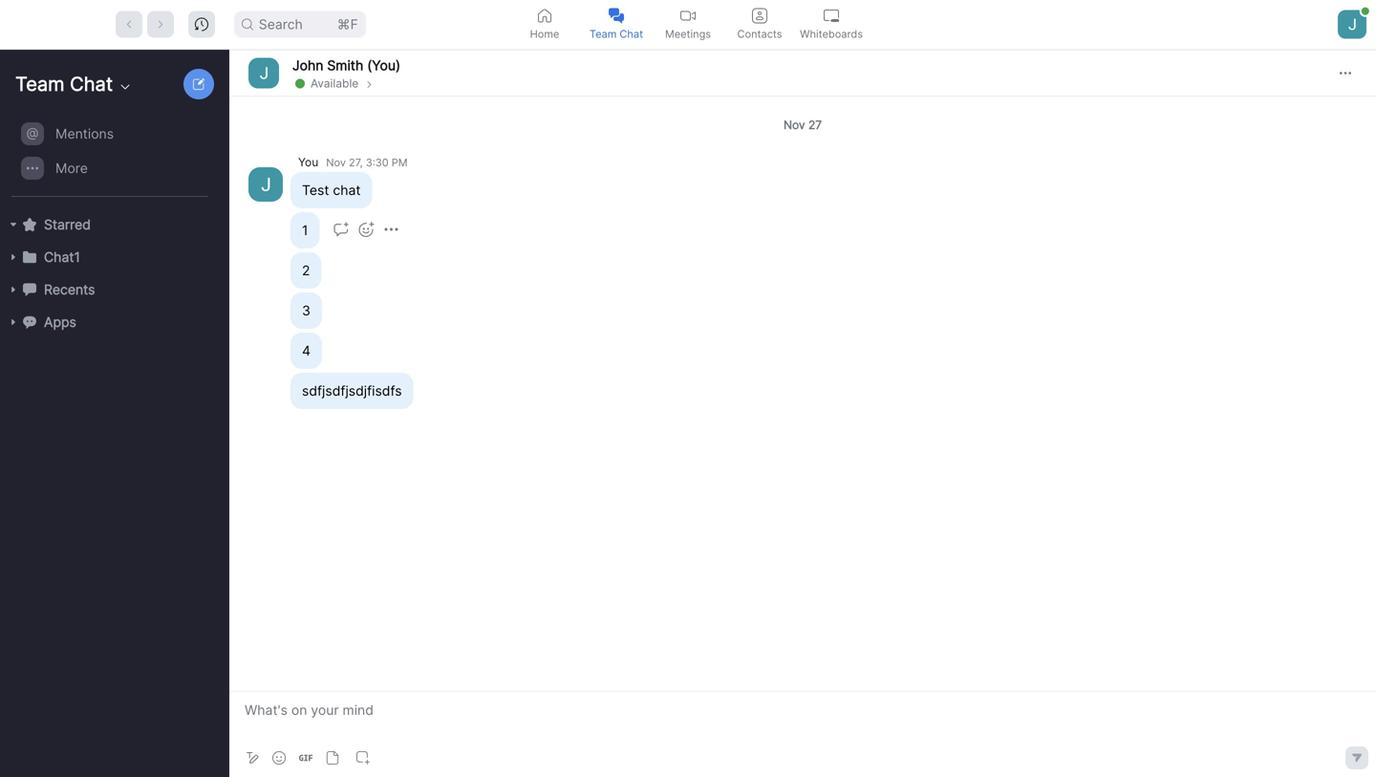 Task type: describe. For each thing, give the bounding box(es) containing it.
home button
[[509, 0, 581, 49]]

whiteboard small image
[[824, 8, 840, 23]]

you
[[298, 155, 319, 169]]

contacts button
[[724, 0, 796, 49]]

search
[[259, 16, 303, 33]]

contacts
[[738, 28, 783, 40]]

starred tree item
[[8, 208, 220, 241]]

team chat inside button
[[590, 28, 644, 40]]

1 horizontal spatial online image
[[1362, 7, 1370, 15]]

smith
[[327, 57, 364, 74]]

(you)
[[367, 57, 401, 74]]

meetings
[[665, 28, 711, 40]]

you nov 27, 3:30 pm
[[298, 155, 408, 169]]

ellipses horizontal image
[[1341, 67, 1352, 79]]

chat image
[[23, 283, 36, 296]]

nov inside you nov 27, 3:30 pm
[[326, 156, 346, 169]]

reply image
[[334, 222, 350, 237]]

chat inside button
[[620, 28, 644, 40]]

nov 27
[[784, 118, 822, 132]]

gif image
[[299, 752, 313, 765]]

chat1 tree item
[[8, 241, 220, 273]]

online image for the bottommost online icon
[[295, 79, 305, 88]]

profile contact image
[[753, 8, 768, 23]]

screenshot image
[[357, 752, 370, 765]]

gif image
[[299, 752, 313, 765]]

0 horizontal spatial team chat
[[15, 72, 113, 96]]

triangle right image for starred
[[8, 219, 19, 230]]

folder image
[[23, 250, 36, 264]]

chat
[[333, 182, 361, 198]]

group containing mentions
[[0, 117, 220, 197]]

chevron down small image
[[118, 79, 133, 95]]

available
[[311, 76, 359, 90]]

chevron down small image
[[118, 79, 133, 95]]

online image for the rightmost online icon
[[1362, 7, 1370, 15]]

0 vertical spatial emoji image
[[359, 222, 374, 237]]

27
[[809, 118, 822, 132]]

recents
[[44, 282, 95, 298]]

whiteboards
[[800, 28, 863, 40]]

2 chevron right small image from the top
[[364, 79, 375, 90]]

1
[[302, 222, 308, 239]]

team chat image
[[609, 8, 624, 23]]

team chat image
[[609, 8, 624, 23]]

home small image
[[537, 8, 553, 23]]

4
[[302, 343, 311, 359]]

pm
[[392, 156, 408, 169]]

test chat
[[302, 182, 361, 198]]

folder image
[[23, 250, 36, 264]]

recents tree item
[[8, 273, 220, 306]]



Task type: locate. For each thing, give the bounding box(es) containing it.
whiteboard small image
[[824, 8, 840, 23]]

john
[[293, 57, 324, 74]]

mentions button
[[13, 118, 220, 150]]

apps
[[44, 314, 76, 330]]

1 vertical spatial nov
[[326, 156, 346, 169]]

0 horizontal spatial chat
[[70, 72, 113, 96]]

john smith (you)
[[293, 57, 401, 74]]

more
[[55, 160, 88, 176]]

video on image
[[681, 8, 696, 23], [681, 8, 696, 23]]

tree containing mentions
[[0, 115, 226, 358]]

whiteboards button
[[796, 0, 868, 49]]

emoji image
[[359, 222, 374, 237], [273, 752, 286, 765]]

0 horizontal spatial emoji image
[[273, 752, 286, 765]]

1 horizontal spatial online image
[[1362, 7, 1370, 15]]

27,
[[349, 156, 363, 169]]

screenshot image
[[357, 752, 370, 765]]

meetings button
[[653, 0, 724, 49]]

0 horizontal spatial online image
[[295, 79, 305, 88]]

0 horizontal spatial online image
[[295, 79, 305, 88]]

triangle right image for recents
[[8, 284, 19, 295]]

profile contact image
[[753, 8, 768, 23]]

emoji image left gif image
[[273, 752, 286, 765]]

triangle right image for apps
[[8, 317, 19, 328]]

1 vertical spatial team chat
[[15, 72, 113, 96]]

home
[[530, 28, 560, 40]]

team down team chat image
[[590, 28, 617, 40]]

team up mentions
[[15, 72, 65, 96]]

john smith's avatar image left john
[[249, 58, 279, 88]]

2
[[302, 262, 310, 279]]

0 horizontal spatial team
[[15, 72, 65, 96]]

1 vertical spatial chat
[[70, 72, 113, 96]]

nov left 27,
[[326, 156, 346, 169]]

1 vertical spatial emoji image
[[273, 752, 286, 765]]

star image
[[23, 218, 36, 231], [23, 218, 36, 231]]

team chat button
[[581, 0, 653, 49]]

0 vertical spatial online image
[[1362, 7, 1370, 15]]

chat down team chat icon
[[620, 28, 644, 40]]

sdfjsdfjsdjfisdfs
[[302, 383, 402, 399]]

chatbot image
[[23, 315, 36, 329], [23, 315, 36, 329]]

0 vertical spatial john smith's avatar image
[[249, 58, 279, 88]]

tree
[[0, 115, 226, 358]]

triangle right image for starred
[[8, 219, 19, 230]]

ellipses horizontal small image
[[384, 222, 399, 237], [384, 222, 399, 237]]

file image
[[326, 752, 339, 765], [326, 752, 339, 765]]

john smith's avatar image
[[249, 58, 279, 88], [249, 167, 283, 202]]

avatar image
[[1339, 10, 1367, 39]]

mentions
[[55, 126, 114, 142]]

emoji image
[[273, 752, 286, 765]]

history image
[[195, 18, 208, 31]]

tab list
[[509, 0, 868, 49]]

nov left 27
[[784, 118, 806, 132]]

1 vertical spatial john smith's avatar image
[[249, 167, 283, 202]]

chat
[[620, 28, 644, 40], [70, 72, 113, 96]]

1 horizontal spatial team chat
[[590, 28, 644, 40]]

2 john smith's avatar image from the top
[[249, 167, 283, 202]]

new image
[[193, 78, 205, 90], [193, 78, 205, 90]]

1 vertical spatial team
[[15, 72, 65, 96]]

triangle right image inside starred tree item
[[8, 219, 19, 230]]

test
[[302, 182, 329, 198]]

triangle right image
[[8, 219, 19, 230], [8, 284, 19, 295], [8, 284, 19, 295], [8, 317, 19, 328], [8, 317, 19, 328]]

history image
[[195, 18, 208, 31]]

ellipses horizontal image
[[1341, 67, 1352, 79]]

0 vertical spatial online image
[[1362, 7, 1370, 15]]

1 horizontal spatial team
[[590, 28, 617, 40]]

chat left chevron down small icon
[[70, 72, 113, 96]]

team inside team chat button
[[590, 28, 617, 40]]

online image
[[1362, 7, 1370, 15], [295, 79, 305, 88]]

triangle right image inside starred tree item
[[8, 219, 19, 230]]

1 vertical spatial online image
[[295, 79, 305, 88]]

online image
[[1362, 7, 1370, 15], [295, 79, 305, 88]]

0 vertical spatial chat
[[620, 28, 644, 40]]

3:30
[[366, 156, 389, 169]]

list
[[329, 217, 404, 242]]

tab list containing home
[[509, 0, 868, 49]]

group
[[0, 117, 220, 197]]

apps tree item
[[8, 306, 220, 339]]

⌘f
[[337, 16, 358, 33]]

home small image
[[537, 8, 553, 23]]

chat1
[[44, 249, 80, 265]]

1 john smith's avatar image from the top
[[249, 58, 279, 88]]

1 vertical spatial online image
[[295, 79, 305, 88]]

starred
[[44, 217, 91, 233]]

1 horizontal spatial chat
[[620, 28, 644, 40]]

0 horizontal spatial nov
[[326, 156, 346, 169]]

triangle right image for chat1
[[8, 251, 19, 263]]

format image
[[245, 751, 260, 766], [245, 751, 260, 766]]

3
[[302, 303, 311, 319]]

chat image
[[23, 283, 36, 296]]

team
[[590, 28, 617, 40], [15, 72, 65, 96]]

emoji image right the reply image at left
[[359, 222, 374, 237]]

1 horizontal spatial nov
[[784, 118, 806, 132]]

john smith's avatar image left you
[[249, 167, 283, 202]]

team chat
[[590, 28, 644, 40], [15, 72, 113, 96]]

nov
[[784, 118, 806, 132], [326, 156, 346, 169]]

team chat down team chat image
[[590, 28, 644, 40]]

more button
[[13, 152, 220, 185]]

chevron right small image
[[364, 77, 375, 90], [364, 79, 375, 90]]

0 vertical spatial team chat
[[590, 28, 644, 40]]

0 vertical spatial nov
[[784, 118, 806, 132]]

1 chevron right small image from the top
[[364, 77, 375, 90]]

magnifier image
[[242, 19, 253, 30], [242, 19, 253, 30]]

team chat up mentions
[[15, 72, 113, 96]]

triangle right image
[[8, 219, 19, 230], [8, 251, 19, 263], [8, 251, 19, 263]]

1 horizontal spatial emoji image
[[359, 222, 374, 237]]

0 vertical spatial team
[[590, 28, 617, 40]]



Task type: vqa. For each thing, say whether or not it's contained in the screenshot.
Bookmark image
no



